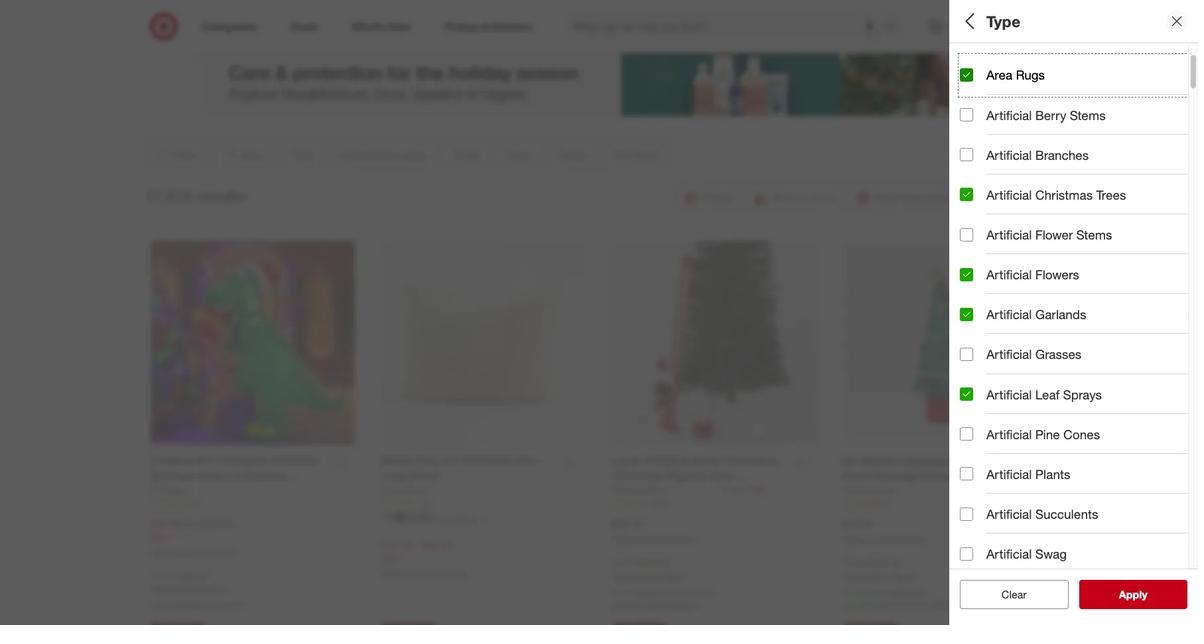 Task type: vqa. For each thing, say whether or not it's contained in the screenshot.
Carter's Just One You link for Footed's Carter's
no



Task type: describe. For each thing, give the bounding box(es) containing it.
artificial for artificial christmas trees
[[987, 187, 1033, 202]]

garlands;
[[997, 69, 1037, 81]]

artificial for artificial plants
[[987, 467, 1033, 482]]

purchased inside $55.99 reg $159.99 sale when purchased online
[[173, 548, 211, 558]]

$65.00
[[612, 517, 644, 530]]

6 link
[[843, 497, 1049, 509]]

Artificial Pine Cones checkbox
[[961, 428, 974, 441]]

artificial swag
[[987, 546, 1068, 562]]

free inside free shipping * * exclusions apply. not available in stores
[[150, 570, 169, 581]]

Artificial Swag checkbox
[[961, 547, 974, 561]]

when inside $30.00 when purchased online
[[843, 535, 864, 545]]

deals button
[[961, 229, 1199, 276]]

out
[[1032, 334, 1050, 349]]

leaf inside 'type' dialog
[[1036, 387, 1060, 402]]

exclusions apply. link for $30.00
[[847, 571, 919, 582]]

artificial christmas trees
[[987, 187, 1127, 202]]

artificial for artificial flowers
[[987, 267, 1033, 282]]

artificial garlands
[[987, 307, 1087, 322]]

include
[[987, 334, 1028, 349]]

flowers
[[1036, 267, 1080, 282]]

Artificial Garlands checkbox
[[961, 308, 974, 321]]

include out of stock
[[987, 334, 1099, 349]]

available for at
[[630, 586, 666, 598]]

63
[[192, 497, 200, 507]]

flower
[[1036, 227, 1074, 242]]

63 link
[[150, 497, 355, 508]]

Artificial Plants checkbox
[[961, 468, 974, 481]]

52
[[423, 497, 431, 507]]

in
[[843, 587, 851, 598]]

swag
[[1036, 546, 1068, 562]]

search button
[[880, 12, 911, 44]]

check
[[612, 599, 639, 611]]

$43.49
[[381, 538, 413, 551]]

search
[[880, 21, 911, 34]]

exclusions inside free shipping * * exclusions apply. not available in stores
[[154, 584, 198, 595]]

all
[[961, 12, 979, 30]]

* up check
[[612, 570, 616, 582]]

artificial branches
[[987, 147, 1090, 162]]

type dialog
[[950, 0, 1199, 625]]

artificial for artificial branches
[[987, 147, 1033, 162]]

artificial succulents
[[987, 507, 1099, 522]]

apply. for $65.00
[[663, 570, 688, 582]]

262 link
[[612, 497, 817, 508]]

$30.00
[[843, 518, 875, 531]]

online inside $30.00 when purchased online
[[906, 535, 928, 545]]

sale for $55.99
[[150, 532, 169, 543]]

apply button
[[1080, 580, 1188, 609]]

pickup
[[953, 600, 981, 611]]

stores inside free shipping * * exclusions apply. not available at glendale check nearby stores
[[673, 599, 699, 611]]

6 inside 6 link
[[885, 498, 889, 508]]

clear all button
[[961, 580, 1069, 609]]

artificial leaf sprays
[[987, 387, 1103, 402]]

sale for $43.49
[[381, 553, 400, 565]]

stock inside all filters "dialog"
[[1068, 334, 1099, 349]]

price
[[961, 196, 992, 212]]

sponsored
[[959, 117, 998, 127]]

free shipping * * exclusions apply. in stock at  glendale ready within 6 hours with pickup
[[843, 557, 981, 611]]

Artificial Branches checkbox
[[961, 148, 974, 162]]

artificial pine cones
[[987, 427, 1101, 442]]

artificial for artificial garlands
[[987, 307, 1033, 322]]

Artificial Succulents checkbox
[[961, 508, 974, 521]]

apply. inside free shipping * * exclusions apply. not available in stores
[[201, 584, 226, 595]]

17,915 results
[[145, 187, 246, 205]]

purchased inside $30.00 when purchased online
[[866, 535, 904, 545]]

advertisement region
[[201, 49, 998, 116]]

christmas inside type artificial garlands; artificial christmas trees; artificial leaf
[[1076, 69, 1118, 81]]

area rugs
[[987, 67, 1046, 83]]

product
[[961, 103, 1008, 119]]

fpo/apo
[[961, 289, 1018, 304]]

$84.40
[[423, 538, 455, 551]]

fpo/apo button
[[961, 276, 1199, 322]]

not for free shipping * * exclusions apply. not available in stores
[[150, 599, 165, 611]]

deals
[[961, 243, 995, 258]]

0 horizontal spatial exclusions apply. link
[[154, 584, 226, 595]]

free for $65.00
[[612, 556, 631, 568]]

color
[[961, 150, 993, 165]]

shipping for $65.00
[[633, 556, 669, 568]]

reg
[[185, 518, 198, 529]]

free shipping * * exclusions apply. not available in stores
[[150, 570, 242, 611]]

shipping inside free shipping * * exclusions apply. not available in stores
[[171, 570, 207, 581]]

artificial grasses
[[987, 347, 1082, 362]]

online inside $65.00 when purchased online
[[675, 535, 697, 545]]

* down $30.00 when purchased online
[[900, 557, 903, 568]]

grasses
[[1036, 347, 1082, 362]]

artificial flower stems
[[987, 227, 1113, 242]]

$159.99
[[201, 518, 234, 529]]

all
[[1024, 588, 1034, 601]]

free shipping * * exclusions apply. not available at glendale check nearby stores
[[612, 556, 716, 611]]

Area Rugs checkbox
[[961, 68, 974, 82]]

artificial for artificial grasses
[[987, 347, 1033, 362]]

Include out of stock checkbox
[[961, 335, 974, 348]]

* down $65.00 when purchased online
[[669, 556, 672, 568]]



Task type: locate. For each thing, give the bounding box(es) containing it.
product grouping
[[961, 103, 1068, 119]]

1 horizontal spatial at
[[879, 587, 887, 598]]

all filters dialog
[[950, 0, 1199, 625]]

type inside type artificial garlands; artificial christmas trees; artificial leaf
[[961, 52, 989, 67]]

1 horizontal spatial free
[[612, 556, 631, 568]]

glendale up check nearby stores button
[[679, 586, 716, 598]]

1 vertical spatial not
[[150, 599, 165, 611]]

online down $84.40 on the bottom left of page
[[444, 569, 466, 579]]

6 up $30.00 when purchased online
[[885, 498, 889, 508]]

exclusions apply. link up within
[[847, 571, 919, 582]]

at up nearby
[[669, 586, 676, 598]]

1 horizontal spatial shipping
[[633, 556, 669, 568]]

1 horizontal spatial exclusions apply. link
[[616, 570, 688, 582]]

1 vertical spatial leaf
[[1036, 387, 1060, 402]]

stores
[[216, 599, 242, 611], [673, 599, 699, 611]]

1 clear from the left
[[996, 588, 1021, 601]]

shipping up "in"
[[171, 570, 207, 581]]

2 stores from the left
[[673, 599, 699, 611]]

shipping
[[633, 556, 669, 568], [864, 557, 900, 568], [171, 570, 207, 581]]

purchased down -
[[404, 569, 442, 579]]

when
[[612, 535, 633, 545], [843, 535, 864, 545], [150, 548, 171, 558], [381, 569, 402, 579]]

stems for artificial berry stems
[[1071, 107, 1106, 123]]

leaf inside type artificial garlands; artificial christmas trees; artificial leaf
[[1184, 69, 1199, 81]]

1 horizontal spatial sale
[[381, 553, 400, 565]]

sale down $43.49 at the left
[[381, 553, 400, 565]]

exclusions
[[616, 570, 660, 582], [847, 571, 891, 582], [154, 584, 198, 595]]

sale
[[150, 532, 169, 543], [381, 553, 400, 565]]

grouping
[[1012, 103, 1068, 119]]

0 horizontal spatial exclusions
[[154, 584, 198, 595]]

filters
[[983, 12, 1024, 30]]

online
[[675, 535, 697, 545], [906, 535, 928, 545], [213, 548, 235, 558], [444, 569, 466, 579]]

1 vertical spatial 6
[[900, 600, 905, 611]]

plants
[[1036, 467, 1071, 482]]

color button
[[961, 136, 1199, 183]]

artificial
[[961, 69, 994, 81], [1039, 69, 1073, 81], [1148, 69, 1181, 81], [987, 107, 1033, 123], [987, 147, 1033, 162], [987, 187, 1033, 202], [987, 227, 1033, 242], [987, 267, 1033, 282], [987, 307, 1033, 322], [987, 347, 1033, 362], [987, 387, 1033, 402], [987, 427, 1033, 442], [987, 467, 1033, 482], [987, 507, 1033, 522], [987, 546, 1033, 562]]

available
[[630, 586, 666, 598], [168, 599, 204, 611]]

Artificial Christmas Trees checkbox
[[961, 188, 974, 201]]

$55.99 reg $159.99 sale when purchased online
[[150, 517, 235, 558]]

glendale for $65.00
[[679, 586, 716, 598]]

0 horizontal spatial apply.
[[201, 584, 226, 595]]

clear
[[996, 588, 1021, 601], [1002, 588, 1027, 601]]

christmas down color button
[[1036, 187, 1094, 202]]

artificial flowers
[[987, 267, 1080, 282]]

purchased down reg
[[173, 548, 211, 558]]

1 horizontal spatial available
[[630, 586, 666, 598]]

glendale up hours on the bottom right of page
[[889, 587, 927, 598]]

2 clear from the left
[[1002, 588, 1027, 601]]

1 horizontal spatial not
[[612, 586, 627, 598]]

free down $55.99 reg $159.99 sale when purchased online
[[150, 570, 169, 581]]

available for in
[[168, 599, 204, 611]]

results
[[196, 187, 246, 205], [1128, 588, 1162, 601]]

results for 17,915 results
[[196, 187, 246, 205]]

Artificial Berry Stems checkbox
[[961, 108, 974, 122]]

stems
[[1071, 107, 1106, 123], [1077, 227, 1113, 242]]

0 vertical spatial available
[[630, 586, 666, 598]]

2 horizontal spatial apply.
[[894, 571, 919, 582]]

apply. inside the "free shipping * * exclusions apply. in stock at  glendale ready within 6 hours with pickup"
[[894, 571, 919, 582]]

glendale for $30.00
[[889, 587, 927, 598]]

trees;
[[1120, 69, 1145, 81]]

berry
[[1036, 107, 1067, 123]]

not inside free shipping * * exclusions apply. not available in stores
[[150, 599, 165, 611]]

with
[[933, 600, 951, 611]]

$30.00 when purchased online
[[843, 518, 928, 545]]

artificial for artificial berry stems
[[987, 107, 1033, 123]]

exclusions apply. link
[[616, 570, 688, 582], [847, 571, 919, 582], [154, 584, 226, 595]]

stems right flower
[[1077, 227, 1113, 242]]

6 inside the "free shipping * * exclusions apply. in stock at  glendale ready within 6 hours with pickup"
[[900, 600, 905, 611]]

not for free shipping * * exclusions apply. not available at glendale check nearby stores
[[612, 586, 627, 598]]

Artificial Flower Stems checkbox
[[961, 228, 974, 241]]

-
[[416, 538, 420, 551]]

glendale inside the "free shipping * * exclusions apply. in stock at  glendale ready within 6 hours with pickup"
[[889, 587, 927, 598]]

52 link
[[381, 497, 586, 508]]

* up "in"
[[207, 570, 210, 581]]

What can we help you find? suggestions appear below search field
[[566, 12, 889, 41]]

exclusions up check
[[616, 570, 660, 582]]

when inside $43.49 - $84.40 sale when purchased online
[[381, 569, 402, 579]]

apply. up "in"
[[201, 584, 226, 595]]

1 vertical spatial type
[[961, 52, 989, 67]]

0 horizontal spatial shipping
[[171, 570, 207, 581]]

purchased
[[635, 535, 673, 545], [866, 535, 904, 545], [173, 548, 211, 558], [404, 569, 442, 579]]

exclusions inside free shipping * * exclusions apply. not available at glendale check nearby stores
[[616, 570, 660, 582]]

1 vertical spatial stems
[[1077, 227, 1113, 242]]

0 horizontal spatial 6
[[885, 498, 889, 508]]

1 vertical spatial christmas
[[1036, 187, 1094, 202]]

stock inside the "free shipping * * exclusions apply. in stock at  glendale ready within 6 hours with pickup"
[[854, 587, 876, 598]]

in
[[206, 599, 214, 611]]

sale inside $43.49 - $84.40 sale when purchased online
[[381, 553, 400, 565]]

shipping inside free shipping * * exclusions apply. not available at glendale check nearby stores
[[633, 556, 669, 568]]

of
[[1054, 334, 1065, 349]]

online down "$159.99"
[[213, 548, 235, 558]]

0 vertical spatial leaf
[[1184, 69, 1199, 81]]

6
[[885, 498, 889, 508], [900, 600, 905, 611]]

type inside dialog
[[987, 12, 1021, 30]]

available up check nearby stores button
[[630, 586, 666, 598]]

sale inside $55.99 reg $159.99 sale when purchased online
[[150, 532, 169, 543]]

1 vertical spatial available
[[168, 599, 204, 611]]

0 horizontal spatial free
[[150, 570, 169, 581]]

type artificial garlands; artificial christmas trees; artificial leaf
[[961, 52, 1199, 81]]

glendale
[[679, 586, 716, 598], [889, 587, 927, 598]]

clear for clear all
[[996, 588, 1021, 601]]

leaf
[[1184, 69, 1199, 81], [1036, 387, 1060, 402]]

when down $65.00
[[612, 535, 633, 545]]

1 horizontal spatial glendale
[[889, 587, 927, 598]]

not up check
[[612, 586, 627, 598]]

when down $43.49 at the left
[[381, 569, 402, 579]]

free
[[612, 556, 631, 568], [843, 557, 862, 568], [150, 570, 169, 581]]

when inside $55.99 reg $159.99 sale when purchased online
[[150, 548, 171, 558]]

at up within
[[879, 587, 887, 598]]

$55.99
[[150, 517, 182, 530]]

0 horizontal spatial available
[[168, 599, 204, 611]]

results right "see"
[[1128, 588, 1162, 601]]

area
[[987, 67, 1013, 83]]

apply. for $30.00
[[894, 571, 919, 582]]

0 vertical spatial stems
[[1071, 107, 1106, 123]]

1 horizontal spatial results
[[1128, 588, 1162, 601]]

2 horizontal spatial exclusions
[[847, 571, 891, 582]]

exclusions apply. link up "in"
[[154, 584, 226, 595]]

6 left hours on the bottom right of page
[[900, 600, 905, 611]]

shipping inside the "free shipping * * exclusions apply. in stock at  glendale ready within 6 hours with pickup"
[[864, 557, 900, 568]]

exclusions for $65.00
[[616, 570, 660, 582]]

2 horizontal spatial free
[[843, 557, 862, 568]]

Artificial Flowers checkbox
[[961, 268, 974, 281]]

artificial berry stems
[[987, 107, 1106, 123]]

online inside $43.49 - $84.40 sale when purchased online
[[444, 569, 466, 579]]

leaf right trees;
[[1184, 69, 1199, 81]]

results for see results
[[1128, 588, 1162, 601]]

stock
[[1068, 334, 1099, 349], [854, 587, 876, 598]]

clear button
[[961, 580, 1069, 609]]

when down $55.99
[[150, 548, 171, 558]]

0 horizontal spatial stores
[[216, 599, 242, 611]]

at for $65.00
[[669, 586, 676, 598]]

artificial for artificial leaf sprays
[[987, 387, 1033, 402]]

online inside $55.99 reg $159.99 sale when purchased online
[[213, 548, 235, 558]]

hours
[[907, 600, 931, 611]]

exclusions down $55.99 reg $159.99 sale when purchased online
[[154, 584, 198, 595]]

online down 262 link
[[675, 535, 697, 545]]

nearby
[[642, 599, 670, 611]]

type right all
[[987, 12, 1021, 30]]

see
[[1106, 588, 1125, 601]]

stems right berry
[[1071, 107, 1106, 123]]

1 horizontal spatial leaf
[[1184, 69, 1199, 81]]

1 horizontal spatial 6
[[900, 600, 905, 611]]

results inside "button"
[[1128, 588, 1162, 601]]

stock right of
[[1068, 334, 1099, 349]]

Artificial Grasses checkbox
[[961, 348, 974, 361]]

garlands
[[1036, 307, 1087, 322]]

1 stores from the left
[[216, 599, 242, 611]]

online up the "free shipping * * exclusions apply. in stock at  glendale ready within 6 hours with pickup"
[[906, 535, 928, 545]]

exclusions apply. link for $65.00
[[616, 570, 688, 582]]

within
[[873, 600, 897, 611]]

sale down $55.99
[[150, 532, 169, 543]]

1 horizontal spatial exclusions
[[616, 570, 660, 582]]

apply. inside free shipping * * exclusions apply. not available at glendale check nearby stores
[[663, 570, 688, 582]]

trees
[[1097, 187, 1127, 202]]

artificial for artificial flower stems
[[987, 227, 1033, 242]]

see results
[[1106, 588, 1162, 601]]

at inside the "free shipping * * exclusions apply. in stock at  glendale ready within 6 hours with pickup"
[[879, 587, 887, 598]]

stems for artificial flower stems
[[1077, 227, 1113, 242]]

sprays
[[1064, 387, 1103, 402]]

artificial for artificial pine cones
[[987, 427, 1033, 442]]

pine
[[1036, 427, 1061, 442]]

17,915
[[145, 187, 192, 205]]

purchased down $30.00
[[866, 535, 904, 545]]

clear for clear
[[1002, 588, 1027, 601]]

not inside free shipping * * exclusions apply. not available at glendale check nearby stores
[[612, 586, 627, 598]]

christmas
[[1076, 69, 1118, 81], [1036, 187, 1094, 202]]

artificial for artificial succulents
[[987, 507, 1033, 522]]

available inside free shipping * * exclusions apply. not available at glendale check nearby stores
[[630, 586, 666, 598]]

check nearby stores button
[[612, 599, 699, 612]]

at for $30.00
[[879, 587, 887, 598]]

0 horizontal spatial sale
[[150, 532, 169, 543]]

exclusions inside the "free shipping * * exclusions apply. in stock at  glendale ready within 6 hours with pickup"
[[847, 571, 891, 582]]

type for type
[[987, 12, 1021, 30]]

ready
[[843, 600, 870, 611]]

0 horizontal spatial stock
[[854, 587, 876, 598]]

0 horizontal spatial not
[[150, 599, 165, 611]]

0 vertical spatial christmas
[[1076, 69, 1118, 81]]

1 horizontal spatial apply.
[[663, 570, 688, 582]]

clear left all
[[996, 588, 1021, 601]]

stores right nearby
[[673, 599, 699, 611]]

stores inside free shipping * * exclusions apply. not available in stores
[[216, 599, 242, 611]]

clear inside button
[[996, 588, 1021, 601]]

cones
[[1064, 427, 1101, 442]]

exclusions for $30.00
[[847, 571, 891, 582]]

clear all
[[996, 588, 1034, 601]]

price button
[[961, 183, 1199, 229]]

not left "in"
[[150, 599, 165, 611]]

clear inside 'button'
[[1002, 588, 1027, 601]]

0 horizontal spatial at
[[669, 586, 676, 598]]

christmas inside 'type' dialog
[[1036, 187, 1094, 202]]

* down $55.99 reg $159.99 sale when purchased online
[[150, 584, 154, 595]]

branches
[[1036, 147, 1090, 162]]

$65.00 when purchased online
[[612, 517, 697, 545]]

free down $65.00
[[612, 556, 631, 568]]

0 horizontal spatial glendale
[[679, 586, 716, 598]]

rugs
[[1017, 67, 1046, 83]]

glendale inside free shipping * * exclusions apply. not available at glendale check nearby stores
[[679, 586, 716, 598]]

0 vertical spatial 6
[[885, 498, 889, 508]]

$43.49 - $84.40 sale when purchased online
[[381, 538, 466, 579]]

free for $30.00
[[843, 557, 862, 568]]

0 horizontal spatial results
[[196, 187, 246, 205]]

stores right "in"
[[216, 599, 242, 611]]

at inside free shipping * * exclusions apply. not available at glendale check nearby stores
[[669, 586, 676, 598]]

type up area rugs option
[[961, 52, 989, 67]]

available left "in"
[[168, 599, 204, 611]]

type for type artificial garlands; artificial christmas trees; artificial leaf
[[961, 52, 989, 67]]

free up in
[[843, 557, 862, 568]]

2 horizontal spatial shipping
[[864, 557, 900, 568]]

see results button
[[1080, 580, 1188, 609]]

available inside free shipping * * exclusions apply. not available in stores
[[168, 599, 204, 611]]

shipping down $30.00 when purchased online
[[864, 557, 900, 568]]

apply.
[[663, 570, 688, 582], [894, 571, 919, 582], [201, 584, 226, 595]]

free inside the "free shipping * * exclusions apply. in stock at  glendale ready within 6 hours with pickup"
[[843, 557, 862, 568]]

0 vertical spatial stock
[[1068, 334, 1099, 349]]

when inside $65.00 when purchased online
[[612, 535, 633, 545]]

0 vertical spatial not
[[612, 586, 627, 598]]

product grouping button
[[961, 90, 1199, 136]]

leaf left "sprays"
[[1036, 387, 1060, 402]]

clear down 'artificial swag' at the bottom right
[[1002, 588, 1027, 601]]

exclusions up in
[[847, 571, 891, 582]]

1 vertical spatial stock
[[854, 587, 876, 598]]

0 horizontal spatial leaf
[[1036, 387, 1060, 402]]

apply. up nearby
[[663, 570, 688, 582]]

exclusions apply. link up nearby
[[616, 570, 688, 582]]

shipping for $30.00
[[864, 557, 900, 568]]

262
[[654, 497, 667, 507]]

purchased inside $65.00 when purchased online
[[635, 535, 673, 545]]

Artificial Leaf Sprays checkbox
[[961, 388, 974, 401]]

* up in
[[843, 571, 847, 582]]

purchased inside $43.49 - $84.40 sale when purchased online
[[404, 569, 442, 579]]

christmas left trees;
[[1076, 69, 1118, 81]]

free inside free shipping * * exclusions apply. not available at glendale check nearby stores
[[612, 556, 631, 568]]

purchased down $65.00
[[635, 535, 673, 545]]

shipping down $65.00 when purchased online
[[633, 556, 669, 568]]

all filters
[[961, 12, 1024, 30]]

0 vertical spatial results
[[196, 187, 246, 205]]

when down $30.00
[[843, 535, 864, 545]]

stock up ready
[[854, 587, 876, 598]]

succulents
[[1036, 507, 1099, 522]]

results right 17,915
[[196, 187, 246, 205]]

apply. up hours on the bottom right of page
[[894, 571, 919, 582]]

0 vertical spatial sale
[[150, 532, 169, 543]]

1 horizontal spatial stores
[[673, 599, 699, 611]]

1 vertical spatial results
[[1128, 588, 1162, 601]]

1 vertical spatial sale
[[381, 553, 400, 565]]

artificial for artificial swag
[[987, 546, 1033, 562]]

artificial plants
[[987, 467, 1071, 482]]

2 horizontal spatial exclusions apply. link
[[847, 571, 919, 582]]

apply
[[1120, 588, 1148, 601]]

1 horizontal spatial stock
[[1068, 334, 1099, 349]]

0 vertical spatial type
[[987, 12, 1021, 30]]



